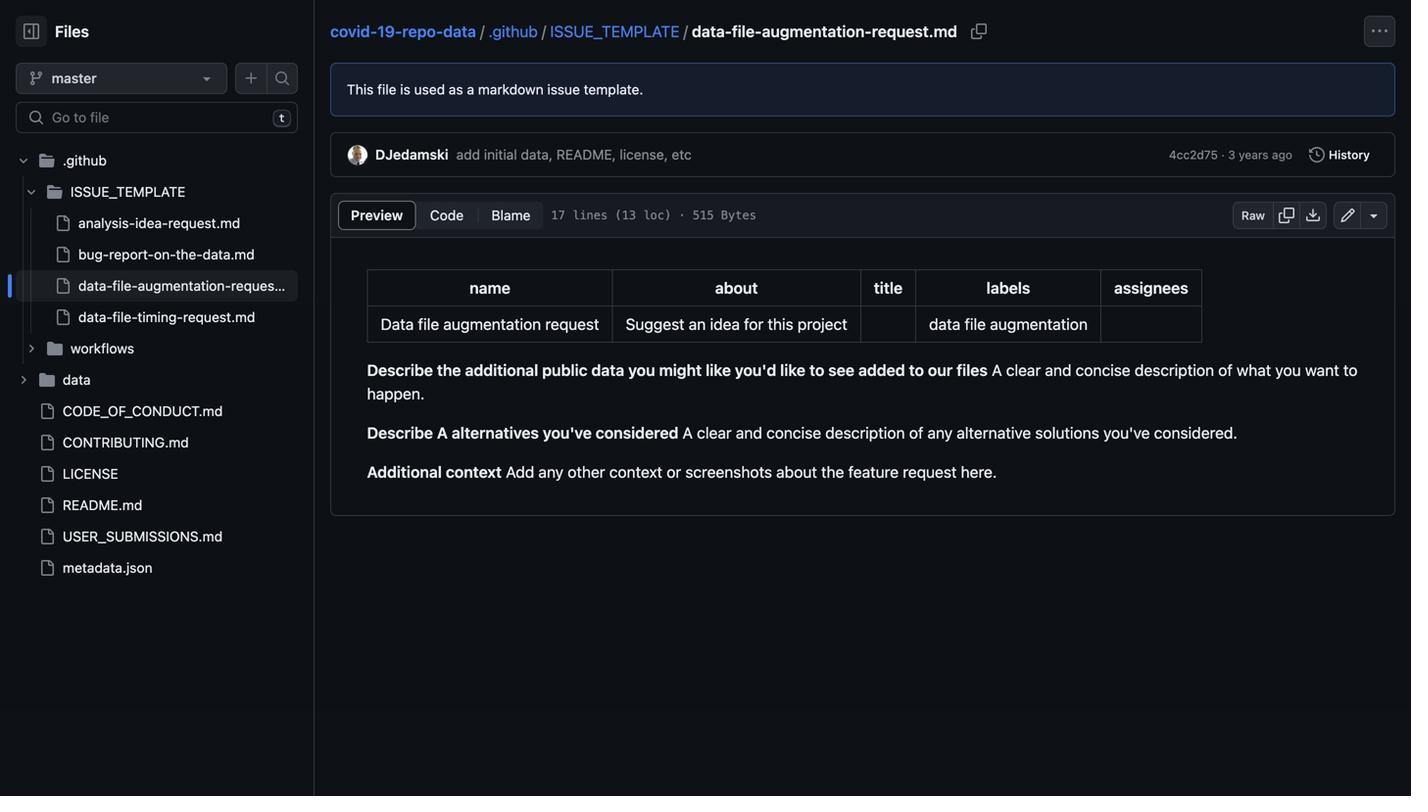 Task type: locate. For each thing, give the bounding box(es) containing it.
add initial data, readme, license, etc link
[[456, 147, 692, 163]]

1 horizontal spatial ·
[[1221, 148, 1225, 162]]

djedamski
[[375, 147, 448, 163]]

request.md inside tree item
[[231, 278, 303, 294]]

/
[[480, 22, 485, 41], [542, 22, 546, 41], [684, 22, 688, 41]]

for
[[744, 315, 764, 334]]

augmentation-
[[762, 22, 872, 41], [138, 278, 231, 294]]

history
[[1329, 148, 1370, 162]]

1 horizontal spatial you
[[1275, 361, 1301, 380]]

context left or on the left bottom
[[609, 463, 663, 482]]

you left want
[[1275, 361, 1301, 380]]

more edit options image
[[1366, 208, 1382, 223]]

file- for data-file-timing-request.md
[[112, 309, 138, 325]]

.github right chevron down icon at the top of the page
[[63, 152, 107, 169]]

2 augmentation from the left
[[990, 315, 1088, 334]]

search image
[[28, 110, 44, 125]]

2 vertical spatial file-
[[112, 309, 138, 325]]

template.
[[584, 81, 643, 98]]

0 vertical spatial and
[[1045, 361, 1072, 380]]

a left the alternatives
[[437, 424, 448, 442]]

might
[[659, 361, 702, 380]]

2 horizontal spatial file
[[965, 315, 986, 334]]

1 describe from the top
[[367, 361, 433, 380]]

2 horizontal spatial /
[[684, 22, 688, 41]]

data
[[381, 315, 414, 334]]

data- for data-file-augmentation-request.md
[[78, 278, 112, 294]]

1 / from the left
[[480, 22, 485, 41]]

2 describe from the top
[[367, 424, 433, 442]]

0 horizontal spatial you've
[[543, 424, 592, 442]]

1 vertical spatial describe
[[367, 424, 433, 442]]

issue_template link
[[550, 22, 680, 41]]

0 vertical spatial describe
[[367, 361, 433, 380]]

1 vertical spatial .github
[[63, 152, 107, 169]]

request up public
[[545, 315, 599, 334]]

used
[[414, 81, 445, 98]]

0 vertical spatial concise
[[1076, 361, 1131, 380]]

0 vertical spatial any
[[928, 424, 953, 442]]

0 horizontal spatial /
[[480, 22, 485, 41]]

file image
[[55, 216, 71, 231], [55, 247, 71, 263], [55, 278, 71, 294], [39, 466, 55, 482]]

code_of_conduct.md
[[63, 403, 223, 419]]

description up feature
[[825, 424, 905, 442]]

2 horizontal spatial to
[[1344, 361, 1358, 380]]

code
[[430, 207, 464, 223]]

a inside a clear and concise description of what you want to happen.
[[992, 361, 1002, 380]]

screenshots
[[685, 463, 772, 482]]

concise down you'd
[[767, 424, 821, 442]]

a
[[992, 361, 1002, 380], [437, 424, 448, 442], [683, 424, 693, 442]]

1 vertical spatial concise
[[767, 424, 821, 442]]

data.md
[[203, 246, 255, 263]]

description
[[1135, 361, 1214, 380], [825, 424, 905, 442]]

the left additional
[[437, 361, 461, 380]]

data- right issue_template link
[[692, 22, 732, 41]]

history link
[[1300, 141, 1379, 169]]

0 horizontal spatial any
[[538, 463, 564, 482]]

3 to from the left
[[1344, 361, 1358, 380]]

file directory open fill image right chevron down image
[[47, 184, 63, 200]]

0 horizontal spatial ·
[[679, 209, 686, 222]]

1 augmentation from the left
[[443, 315, 541, 334]]

.github link
[[489, 22, 538, 41]]

2 to from the left
[[909, 361, 924, 380]]

.github inside .github tree item
[[63, 152, 107, 169]]

group containing issue_template
[[16, 176, 303, 365]]

concise
[[1076, 361, 1131, 380], [767, 424, 821, 442]]

master button
[[16, 63, 227, 94]]

data file augmentation request
[[381, 315, 599, 334]]

· left the '515'
[[679, 209, 686, 222]]

side panel image
[[24, 24, 39, 39]]

file image for metadata.json
[[39, 561, 55, 576]]

file image for bug-
[[55, 247, 71, 263]]

2 horizontal spatial a
[[992, 361, 1002, 380]]

2 group from the top
[[16, 208, 303, 333]]

you left might
[[628, 361, 655, 380]]

request left here.
[[903, 463, 957, 482]]

description up considered.
[[1135, 361, 1214, 380]]

file image left bug-
[[55, 247, 71, 263]]

like right you'd
[[780, 361, 806, 380]]

code button
[[417, 201, 477, 230]]

this
[[768, 315, 794, 334]]

0 horizontal spatial about
[[715, 279, 758, 297]]

the
[[437, 361, 461, 380], [821, 463, 844, 482]]

describe down happen.
[[367, 424, 433, 442]]

issue_template up analysis-
[[71, 184, 185, 200]]

files
[[55, 22, 89, 41]]

0 horizontal spatial clear
[[697, 424, 732, 442]]

file directory open fill image
[[39, 153, 55, 169], [47, 184, 63, 200]]

a
[[467, 81, 474, 98]]

0 horizontal spatial like
[[706, 361, 731, 380]]

the left feature
[[821, 463, 844, 482]]

concise up solutions
[[1076, 361, 1131, 380]]

request.md
[[872, 22, 957, 41], [168, 215, 240, 231], [231, 278, 303, 294], [183, 309, 255, 325]]

file left is
[[377, 81, 396, 98]]

file view element
[[338, 201, 544, 230]]

to right want
[[1344, 361, 1358, 380]]

feature
[[848, 463, 899, 482]]

file up files
[[965, 315, 986, 334]]

concise inside a clear and concise description of what you want to happen.
[[1076, 361, 1131, 380]]

and up screenshots
[[736, 424, 762, 442]]

file right data
[[418, 315, 439, 334]]

1 horizontal spatial issue_template
[[550, 22, 680, 41]]

preview
[[351, 207, 403, 223]]

clear down data file augmentation
[[1006, 361, 1041, 380]]

0 horizontal spatial and
[[736, 424, 762, 442]]

data
[[443, 22, 476, 41], [929, 315, 961, 334], [591, 361, 624, 380], [63, 372, 91, 388]]

a right files
[[992, 361, 1002, 380]]

any left alternative
[[928, 424, 953, 442]]

1 horizontal spatial to
[[909, 361, 924, 380]]

of left what
[[1218, 361, 1233, 380]]

readme,
[[556, 147, 616, 163]]

.github up markdown
[[489, 22, 538, 41]]

.github
[[489, 22, 538, 41], [63, 152, 107, 169]]

augmentation- inside tree item
[[138, 278, 231, 294]]

to
[[809, 361, 825, 380], [909, 361, 924, 380], [1344, 361, 1358, 380]]

1 horizontal spatial like
[[780, 361, 806, 380]]

describe a alternatives you've considered a clear and concise description of any alternative solutions  you've considered.
[[367, 424, 1238, 442]]

/ left .github link
[[480, 22, 485, 41]]

0 vertical spatial description
[[1135, 361, 1214, 380]]

· left 3
[[1221, 148, 1225, 162]]

0 vertical spatial .github
[[489, 22, 538, 41]]

0 vertical spatial of
[[1218, 361, 1233, 380]]

to left see
[[809, 361, 825, 380]]

data- down bug-
[[78, 278, 112, 294]]

0 horizontal spatial request
[[545, 315, 599, 334]]

file-
[[732, 22, 762, 41], [112, 278, 138, 294], [112, 309, 138, 325]]

0 horizontal spatial augmentation
[[443, 315, 541, 334]]

like left you'd
[[706, 361, 731, 380]]

1 vertical spatial augmentation-
[[138, 278, 231, 294]]

1 horizontal spatial clear
[[1006, 361, 1041, 380]]

of down a clear and concise description of what you want to happen.
[[909, 424, 923, 442]]

file image inside group
[[55, 310, 71, 325]]

file- inside tree item
[[112, 278, 138, 294]]

and inside a clear and concise description of what you want to happen.
[[1045, 361, 1072, 380]]

clear
[[1006, 361, 1041, 380], [697, 424, 732, 442]]

1 to from the left
[[809, 361, 825, 380]]

0 vertical spatial clear
[[1006, 361, 1041, 380]]

1 vertical spatial request
[[903, 463, 957, 482]]

file directory fill image
[[47, 341, 63, 357]]

or
[[667, 463, 681, 482]]

data right file directory fill icon
[[63, 372, 91, 388]]

augmentation down name
[[443, 315, 541, 334]]

context
[[446, 463, 502, 482], [609, 463, 663, 482]]

file
[[377, 81, 396, 98], [418, 315, 439, 334], [965, 315, 986, 334]]

1 vertical spatial data-
[[78, 278, 112, 294]]

file image left license
[[39, 466, 55, 482]]

data-file-timing-request.md
[[78, 309, 255, 325]]

any right add at the bottom left of page
[[538, 463, 564, 482]]

0 horizontal spatial file
[[377, 81, 396, 98]]

add file image
[[244, 71, 259, 86]]

0 vertical spatial about
[[715, 279, 758, 297]]

4cc2d75
[[1169, 148, 1218, 162]]

/ right issue_template link
[[684, 22, 688, 41]]

1 horizontal spatial description
[[1135, 361, 1214, 380]]

0 vertical spatial ·
[[1221, 148, 1225, 162]]

clear up screenshots
[[697, 424, 732, 442]]

file- for data-file-augmentation-request.md
[[112, 278, 138, 294]]

1 horizontal spatial and
[[1045, 361, 1072, 380]]

file directory fill image
[[39, 372, 55, 388]]

copy raw content image
[[1279, 208, 1295, 223]]

1 vertical spatial ·
[[679, 209, 686, 222]]

0 vertical spatial the
[[437, 361, 461, 380]]

file directory open fill image right chevron down icon at the top of the page
[[39, 153, 55, 169]]

augmentation
[[443, 315, 541, 334], [990, 315, 1088, 334]]

0 vertical spatial file directory open fill image
[[39, 153, 55, 169]]

file image left analysis-
[[55, 216, 71, 231]]

data inside files tree
[[63, 372, 91, 388]]

2 you from the left
[[1275, 361, 1301, 380]]

1 vertical spatial description
[[825, 424, 905, 442]]

draggable pane splitter slider
[[312, 0, 317, 797]]

1 vertical spatial file-
[[112, 278, 138, 294]]

0 horizontal spatial augmentation-
[[138, 278, 231, 294]]

alternative
[[957, 424, 1031, 442]]

readme.md
[[63, 497, 142, 514]]

group containing analysis-idea-request.md
[[16, 208, 303, 333]]

djedamski image
[[348, 146, 368, 165]]

1 you from the left
[[628, 361, 655, 380]]

1 horizontal spatial a
[[683, 424, 693, 442]]

raw
[[1242, 209, 1265, 222]]

about down describe a alternatives you've considered a clear and concise description of any alternative solutions  you've considered.
[[776, 463, 817, 482]]

1 horizontal spatial .github
[[489, 22, 538, 41]]

chevron right image
[[25, 343, 37, 355]]

4cc2d75 · 3 years ago
[[1169, 148, 1293, 162]]

augmentation down labels
[[990, 315, 1088, 334]]

download raw content image
[[1305, 208, 1321, 223]]

1 horizontal spatial you've
[[1103, 424, 1150, 442]]

file for data
[[418, 315, 439, 334]]

·
[[1221, 148, 1225, 162], [679, 209, 686, 222]]

user_submissions.md
[[63, 529, 223, 545]]

data-file-augmentation-request.md
[[78, 278, 303, 294]]

a up the additional context add any other context or screenshots about the feature request here.
[[683, 424, 693, 442]]

covid-
[[330, 22, 377, 41]]

0 horizontal spatial of
[[909, 424, 923, 442]]

describe up happen.
[[367, 361, 433, 380]]

data-
[[692, 22, 732, 41], [78, 278, 112, 294], [78, 309, 112, 325]]

and
[[1045, 361, 1072, 380], [736, 424, 762, 442]]

of inside a clear and concise description of what you want to happen.
[[1218, 361, 1233, 380]]

group
[[16, 176, 303, 365], [16, 208, 303, 333]]

1 vertical spatial file directory open fill image
[[47, 184, 63, 200]]

1 group from the top
[[16, 176, 303, 365]]

2 / from the left
[[542, 22, 546, 41]]

issue_template up template.
[[550, 22, 680, 41]]

0 horizontal spatial to
[[809, 361, 825, 380]]

2 vertical spatial data-
[[78, 309, 112, 325]]

1 horizontal spatial context
[[609, 463, 663, 482]]

file image for analysis-
[[55, 216, 71, 231]]

data- up workflows
[[78, 309, 112, 325]]

this file is used as a markdown issue template.
[[347, 81, 643, 98]]

and up solutions
[[1045, 361, 1072, 380]]

context down the alternatives
[[446, 463, 502, 482]]

download raw file tooltip
[[1299, 202, 1327, 229]]

suggest an idea for this project
[[626, 315, 848, 334]]

1 vertical spatial the
[[821, 463, 844, 482]]

1 horizontal spatial /
[[542, 22, 546, 41]]

data- inside tree item
[[78, 278, 112, 294]]

0 horizontal spatial issue_template
[[71, 184, 185, 200]]

1 horizontal spatial of
[[1218, 361, 1233, 380]]

file image inside tree item
[[55, 278, 71, 294]]

515
[[693, 209, 714, 222]]

to inside a clear and concise description of what you want to happen.
[[1344, 361, 1358, 380]]

request.md left the "copy path" icon
[[872, 22, 957, 41]]

about
[[715, 279, 758, 297], [776, 463, 817, 482]]

you've right solutions
[[1103, 424, 1150, 442]]

0 horizontal spatial context
[[446, 463, 502, 482]]

loc)
[[643, 209, 672, 222]]

/ right .github link
[[542, 22, 546, 41]]

add file tooltip
[[235, 63, 267, 94]]

1 horizontal spatial concise
[[1076, 361, 1131, 380]]

you've up other on the bottom left of page
[[543, 424, 592, 442]]

file image
[[55, 310, 71, 325], [39, 404, 55, 419], [39, 435, 55, 451], [39, 498, 55, 514], [39, 529, 55, 545], [39, 561, 55, 576]]

considered.
[[1154, 424, 1238, 442]]

1 vertical spatial and
[[736, 424, 762, 442]]

1 horizontal spatial file
[[418, 315, 439, 334]]

.github tree item
[[16, 145, 303, 365]]

17 lines (13 loc) · 515 bytes
[[551, 209, 756, 222]]

edit file image
[[1340, 208, 1356, 223]]

request.md down "data.md"
[[231, 278, 303, 294]]

1 vertical spatial issue_template
[[71, 184, 185, 200]]

report-
[[109, 246, 154, 263]]

about up suggest an idea for this project
[[715, 279, 758, 297]]

0 horizontal spatial description
[[825, 424, 905, 442]]

0 horizontal spatial you
[[628, 361, 655, 380]]

file image for data-file-timing-request.md
[[55, 310, 71, 325]]

lines
[[572, 209, 608, 222]]

clear inside a clear and concise description of what you want to happen.
[[1006, 361, 1041, 380]]

to left our
[[909, 361, 924, 380]]

like
[[706, 361, 731, 380], [780, 361, 806, 380]]

1 horizontal spatial augmentation
[[990, 315, 1088, 334]]

1 vertical spatial about
[[776, 463, 817, 482]]

etc
[[672, 147, 692, 163]]

0 horizontal spatial .github
[[63, 152, 107, 169]]

file image up file directory fill image at left top
[[55, 278, 71, 294]]

1 horizontal spatial augmentation-
[[762, 22, 872, 41]]



Task type: describe. For each thing, give the bounding box(es) containing it.
2 context from the left
[[609, 463, 663, 482]]

data,
[[521, 147, 553, 163]]

the-
[[176, 246, 203, 263]]

file for data
[[965, 315, 986, 334]]

what
[[1237, 361, 1271, 380]]

17
[[551, 209, 565, 222]]

1 horizontal spatial any
[[928, 424, 953, 442]]

an
[[689, 315, 706, 334]]

1 vertical spatial any
[[538, 463, 564, 482]]

data up our
[[929, 315, 961, 334]]

labels
[[987, 279, 1030, 297]]

covid-19-repo-data link
[[330, 22, 476, 41]]

additional context add any other context or screenshots about the feature request here.
[[367, 463, 997, 482]]

file directory open fill image for .github
[[39, 153, 55, 169]]

0 vertical spatial request
[[545, 315, 599, 334]]

0 vertical spatial file-
[[732, 22, 762, 41]]

2 you've from the left
[[1103, 424, 1150, 442]]

file image for contributing.md
[[39, 435, 55, 451]]

group for the issue_template tree item
[[16, 208, 303, 333]]

1 vertical spatial of
[[909, 424, 923, 442]]

file image for code_of_conduct.md
[[39, 404, 55, 419]]

blame
[[492, 207, 531, 223]]

chevron down image
[[18, 155, 29, 167]]

2 like from the left
[[780, 361, 806, 380]]

file image for user_submissions.md
[[39, 529, 55, 545]]

this
[[347, 81, 374, 98]]

our
[[928, 361, 953, 380]]

Go to file text field
[[52, 103, 265, 132]]

add
[[506, 463, 534, 482]]

see
[[828, 361, 855, 380]]

bytes
[[721, 209, 756, 222]]

chevron right image
[[18, 374, 29, 386]]

master
[[52, 70, 97, 86]]

initial
[[484, 147, 517, 163]]

augmentation for data
[[443, 315, 541, 334]]

a clear and concise description of what you want to happen.
[[367, 361, 1358, 403]]

is
[[400, 81, 410, 98]]

repo-
[[402, 22, 443, 41]]

you inside a clear and concise description of what you want to happen.
[[1275, 361, 1301, 380]]

contributing.md
[[63, 435, 189, 451]]

request.md up the-
[[168, 215, 240, 231]]

files tree
[[16, 145, 303, 584]]

file directory open fill image for issue_template
[[47, 184, 63, 200]]

0 horizontal spatial a
[[437, 424, 448, 442]]

markdown
[[478, 81, 544, 98]]

copy path image
[[971, 24, 987, 39]]

title
[[874, 279, 903, 297]]

1 horizontal spatial request
[[903, 463, 957, 482]]

on-
[[154, 246, 176, 263]]

git branch image
[[28, 71, 44, 86]]

4cc2d75 link
[[1169, 146, 1218, 164]]

solutions
[[1035, 424, 1099, 442]]

add initial data, readme, license, etc
[[456, 147, 692, 163]]

license
[[63, 466, 118, 482]]

0 vertical spatial augmentation-
[[762, 22, 872, 41]]

search this repository image
[[274, 71, 290, 86]]

bug-report-on-the-data.md
[[78, 246, 255, 263]]

ago
[[1272, 148, 1293, 162]]

issue_template tree item
[[16, 176, 303, 333]]

license,
[[620, 147, 668, 163]]

idea-
[[135, 215, 168, 231]]

data-file-augmentation-request.md tree item
[[16, 270, 303, 302]]

description inside a clear and concise description of what you want to happen.
[[1135, 361, 1214, 380]]

augmentation for data
[[990, 315, 1088, 334]]

files
[[957, 361, 988, 380]]

issue
[[547, 81, 580, 98]]

1 like from the left
[[706, 361, 731, 380]]

added
[[858, 361, 905, 380]]

name
[[470, 279, 510, 297]]

djedamski link
[[375, 147, 448, 163]]

idea
[[710, 315, 740, 334]]

timing-
[[138, 309, 183, 325]]

fork this repository and edit the file tooltip
[[1334, 202, 1361, 229]]

1 context from the left
[[446, 463, 502, 482]]

preview button
[[338, 201, 416, 230]]

workflows
[[71, 341, 134, 357]]

you'd
[[735, 361, 776, 380]]

happen.
[[367, 385, 425, 403]]

file for this
[[377, 81, 396, 98]]

analysis-idea-request.md
[[78, 215, 240, 231]]

considered
[[596, 424, 679, 442]]

analysis-
[[78, 215, 135, 231]]

chevron down image
[[25, 186, 37, 198]]

describe the additional public data you might like you'd like to see added to our files
[[367, 361, 988, 380]]

group for .github tree item
[[16, 176, 303, 365]]

more file actions image
[[1372, 24, 1388, 39]]

other
[[568, 463, 605, 482]]

assignees
[[1114, 279, 1189, 297]]

public
[[542, 361, 588, 380]]

describe for describe a alternatives you've considered a clear and concise description of any alternative solutions  you've considered.
[[367, 424, 433, 442]]

here.
[[961, 463, 997, 482]]

describe for describe the additional public data you might like you'd like to see added to our files
[[367, 361, 433, 380]]

data file augmentation
[[929, 315, 1088, 334]]

add
[[456, 147, 480, 163]]

file image for readme.md
[[39, 498, 55, 514]]

history image
[[1309, 147, 1325, 163]]

bug-
[[78, 246, 109, 263]]

data left .github link
[[443, 22, 476, 41]]

alternatives
[[452, 424, 539, 442]]

data- for data-file-timing-request.md
[[78, 309, 112, 325]]

data right public
[[591, 361, 624, 380]]

file image for data-
[[55, 278, 71, 294]]

1 vertical spatial clear
[[697, 424, 732, 442]]

raw link
[[1233, 202, 1274, 229]]

0 horizontal spatial concise
[[767, 424, 821, 442]]

want
[[1305, 361, 1339, 380]]

1 horizontal spatial the
[[821, 463, 844, 482]]

0 vertical spatial data-
[[692, 22, 732, 41]]

as
[[449, 81, 463, 98]]

3 / from the left
[[684, 22, 688, 41]]

1 horizontal spatial about
[[776, 463, 817, 482]]

additional
[[367, 463, 442, 482]]

suggest
[[626, 315, 685, 334]]

0 horizontal spatial the
[[437, 361, 461, 380]]

0 vertical spatial issue_template
[[550, 22, 680, 41]]

1 you've from the left
[[543, 424, 592, 442]]

(13
[[615, 209, 636, 222]]

t
[[279, 112, 285, 125]]

issue_template inside tree item
[[71, 184, 185, 200]]

project
[[798, 315, 848, 334]]

additional
[[465, 361, 538, 380]]

years
[[1239, 148, 1269, 162]]

request.md down data-file-augmentation-request.md
[[183, 309, 255, 325]]



Task type: vqa. For each thing, say whether or not it's contained in the screenshot.


